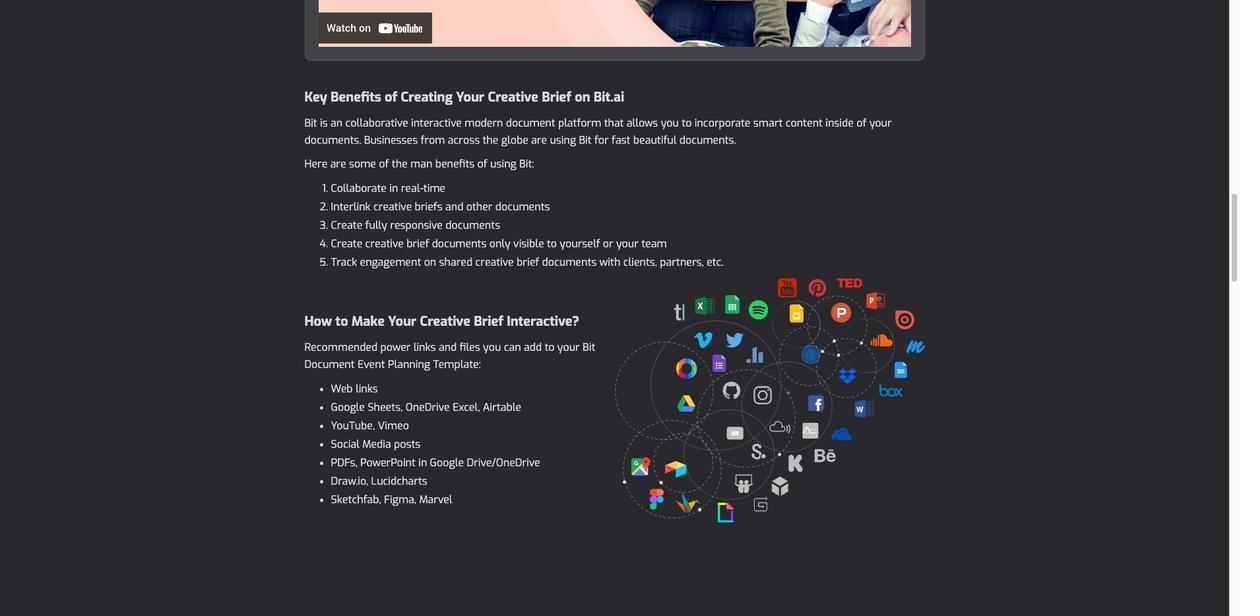 Task type: locate. For each thing, give the bounding box(es) containing it.
here are some of the man benefits of using bit:
[[305, 157, 534, 171]]

links down event
[[356, 382, 378, 396]]

creative up document
[[488, 89, 539, 106]]

figma,
[[384, 493, 417, 507]]

your inside the collaborate in real-time interlink creative briefs and other documents create fully responsive documents create creative brief documents only visible to yourself or your team track engagement on shared creative brief documents with clients, partners, etc.
[[616, 237, 639, 251]]

0 vertical spatial and
[[446, 200, 464, 214]]

brief up files on the bottom of page
[[474, 313, 504, 331]]

0 horizontal spatial brief
[[407, 237, 429, 251]]

can
[[504, 341, 521, 355]]

list containing web links
[[305, 380, 608, 510]]

2 horizontal spatial your
[[870, 116, 892, 130]]

you inside bit is an collaborative interactive modern document platform that allows you to incorporate smart content inside of your documents. businesses from across the globe are using bit for fast beautiful documents.
[[661, 116, 679, 130]]

web
[[331, 382, 353, 396]]

excel,
[[453, 401, 480, 415]]

google up youtube, on the left
[[331, 401, 365, 415]]

are down document
[[531, 133, 547, 147]]

documents. down an
[[305, 133, 361, 147]]

are
[[531, 133, 547, 147], [330, 157, 346, 171]]

brief up platform at the left top of page
[[542, 89, 572, 106]]

list containing collaborate in real-time
[[305, 180, 925, 272]]

0 vertical spatial your
[[870, 116, 892, 130]]

and up template:
[[439, 341, 457, 355]]

0 vertical spatial brief
[[542, 89, 572, 106]]

of right inside
[[857, 116, 867, 130]]

2 create from the top
[[331, 237, 363, 251]]

1 list from the top
[[305, 180, 925, 272]]

documents up visible
[[496, 200, 550, 214]]

1 vertical spatial links
[[356, 382, 378, 396]]

0 horizontal spatial creative
[[420, 313, 471, 331]]

links inside web links google sheets, onedrive excel, airtable youtube, vimeo social media posts pdfs, powerpoint in google drive/onedrive draw.io, lucidcharts sketchfab, figma, marvel
[[356, 382, 378, 396]]

bit is an collaborative interactive modern document platform that allows you to incorporate smart content inside of your documents. businesses from across the globe are using bit for fast beautiful documents.
[[305, 116, 892, 147]]

2 list from the top
[[305, 380, 608, 510]]

links
[[414, 341, 436, 355], [356, 382, 378, 396]]

create
[[331, 219, 363, 232], [331, 237, 363, 251]]

in left real-
[[390, 182, 398, 195]]

0 horizontal spatial your
[[388, 313, 417, 331]]

your up modern
[[456, 89, 485, 106]]

brief
[[542, 89, 572, 106], [474, 313, 504, 331]]

1 vertical spatial are
[[330, 157, 346, 171]]

and
[[446, 200, 464, 214], [439, 341, 457, 355]]

and left other
[[446, 200, 464, 214]]

in
[[390, 182, 398, 195], [419, 456, 427, 470]]

your right add
[[558, 341, 580, 355]]

1 vertical spatial your
[[388, 313, 417, 331]]

to inside the collaborate in real-time interlink creative briefs and other documents create fully responsive documents create creative brief documents only visible to yourself or your team track engagement on shared creative brief documents with clients, partners, etc.
[[547, 237, 557, 251]]

yourself
[[560, 237, 600, 251]]

0 horizontal spatial documents.
[[305, 133, 361, 147]]

0 horizontal spatial the
[[392, 157, 408, 171]]

1 vertical spatial and
[[439, 341, 457, 355]]

0 horizontal spatial using
[[490, 157, 517, 171]]

your right or
[[616, 237, 639, 251]]

businesses
[[364, 133, 418, 147]]

0 vertical spatial in
[[390, 182, 398, 195]]

google
[[331, 401, 365, 415], [430, 456, 464, 470]]

1 horizontal spatial you
[[661, 116, 679, 130]]

bit left is
[[305, 116, 317, 130]]

sketchfab,
[[331, 493, 381, 507]]

0 horizontal spatial in
[[390, 182, 398, 195]]

document
[[305, 358, 355, 372]]

your
[[870, 116, 892, 130], [616, 237, 639, 251], [558, 341, 580, 355]]

0 horizontal spatial you
[[483, 341, 501, 355]]

1 horizontal spatial links
[[414, 341, 436, 355]]

using
[[550, 133, 576, 147], [490, 157, 517, 171]]

0 vertical spatial using
[[550, 133, 576, 147]]

1 horizontal spatial the
[[483, 133, 499, 147]]

key
[[305, 89, 327, 106]]

to right add
[[545, 341, 555, 355]]

1 horizontal spatial google
[[430, 456, 464, 470]]

0 horizontal spatial links
[[356, 382, 378, 396]]

create up track on the top left
[[331, 237, 363, 251]]

0 vertical spatial on
[[575, 89, 590, 106]]

create down interlink
[[331, 219, 363, 232]]

man
[[411, 157, 433, 171]]

brief down the responsive
[[407, 237, 429, 251]]

of inside bit is an collaborative interactive modern document platform that allows you to incorporate smart content inside of your documents. businesses from across the globe are using bit for fast beautiful documents.
[[857, 116, 867, 130]]

0 vertical spatial are
[[531, 133, 547, 147]]

1 vertical spatial in
[[419, 456, 427, 470]]

bit
[[305, 116, 317, 130], [579, 133, 592, 147], [583, 341, 596, 355]]

1 documents. from the left
[[305, 133, 361, 147]]

1 horizontal spatial in
[[419, 456, 427, 470]]

beautiful
[[634, 133, 677, 147]]

0 vertical spatial links
[[414, 341, 436, 355]]

here
[[305, 157, 328, 171]]

key benefits of creating your creative brief on bit.ai
[[305, 89, 625, 106]]

creative up engagement
[[365, 237, 404, 251]]

creative
[[488, 89, 539, 106], [420, 313, 471, 331]]

0 horizontal spatial on
[[424, 256, 436, 269]]

using down platform at the left top of page
[[550, 133, 576, 147]]

how to make your creative brief interactive?
[[305, 313, 580, 331]]

recommended
[[305, 341, 378, 355]]

brief down visible
[[517, 256, 539, 269]]

google up marvel on the left bottom of page
[[430, 456, 464, 470]]

1 vertical spatial using
[[490, 157, 517, 171]]

and inside the collaborate in real-time interlink creative briefs and other documents create fully responsive documents create creative brief documents only visible to yourself or your team track engagement on shared creative brief documents with clients, partners, etc.
[[446, 200, 464, 214]]

links inside 'recommended power links and files you can add to your bit document event planning template:'
[[414, 341, 436, 355]]

1 horizontal spatial your
[[616, 237, 639, 251]]

the
[[483, 133, 499, 147], [392, 157, 408, 171]]

1 create from the top
[[331, 219, 363, 232]]

allows
[[627, 116, 658, 130]]

the down modern
[[483, 133, 499, 147]]

shared
[[439, 256, 473, 269]]

you left can
[[483, 341, 501, 355]]

on
[[575, 89, 590, 106], [424, 256, 436, 269]]

1 vertical spatial creative
[[420, 313, 471, 331]]

from
[[421, 133, 445, 147]]

brief
[[407, 237, 429, 251], [517, 256, 539, 269]]

bit.ai
[[594, 89, 625, 106]]

to right visible
[[547, 237, 557, 251]]

0 vertical spatial bit
[[305, 116, 317, 130]]

the left man
[[392, 157, 408, 171]]

2 vertical spatial your
[[558, 341, 580, 355]]

1 vertical spatial list
[[305, 380, 608, 510]]

lucidcharts
[[371, 475, 428, 489]]

2 vertical spatial bit
[[583, 341, 596, 355]]

to right how
[[336, 313, 348, 331]]

0 vertical spatial you
[[661, 116, 679, 130]]

only
[[490, 237, 511, 251]]

0 vertical spatial your
[[456, 89, 485, 106]]

1 horizontal spatial brief
[[517, 256, 539, 269]]

you
[[661, 116, 679, 130], [483, 341, 501, 355]]

creative down only
[[476, 256, 514, 269]]

0 vertical spatial creative
[[374, 200, 412, 214]]

bit inside 'recommended power links and files you can add to your bit document event planning template:'
[[583, 341, 596, 355]]

of
[[385, 89, 398, 106], [857, 116, 867, 130], [379, 157, 389, 171], [478, 157, 488, 171]]

creative up fully
[[374, 200, 412, 214]]

bit right add
[[583, 341, 596, 355]]

0 vertical spatial creative
[[488, 89, 539, 106]]

1 vertical spatial your
[[616, 237, 639, 251]]

your
[[456, 89, 485, 106], [388, 313, 417, 331]]

media
[[363, 438, 391, 452]]

of up collaborative
[[385, 89, 398, 106]]

2 documents. from the left
[[680, 133, 736, 147]]

1 vertical spatial google
[[430, 456, 464, 470]]

to left incorporate
[[682, 116, 692, 130]]

in down posts
[[419, 456, 427, 470]]

your right inside
[[870, 116, 892, 130]]

creative up 'recommended power links and files you can add to your bit document event planning template:'
[[420, 313, 471, 331]]

links up planning
[[414, 341, 436, 355]]

1 vertical spatial brief
[[517, 256, 539, 269]]

briefs
[[415, 200, 443, 214]]

across
[[448, 133, 480, 147]]

with
[[600, 256, 621, 269]]

0 horizontal spatial your
[[558, 341, 580, 355]]

marvel
[[419, 493, 452, 507]]

sheets,
[[368, 401, 403, 415]]

creative
[[374, 200, 412, 214], [365, 237, 404, 251], [476, 256, 514, 269]]

documents.
[[305, 133, 361, 147], [680, 133, 736, 147]]

0 vertical spatial create
[[331, 219, 363, 232]]

0 horizontal spatial google
[[331, 401, 365, 415]]

files
[[460, 341, 480, 355]]

1 vertical spatial on
[[424, 256, 436, 269]]

list
[[305, 180, 925, 272], [305, 380, 608, 510]]

using left bit:
[[490, 157, 517, 171]]

1 horizontal spatial using
[[550, 133, 576, 147]]

0 vertical spatial list
[[305, 180, 925, 272]]

0 horizontal spatial brief
[[474, 313, 504, 331]]

collaborate
[[331, 182, 387, 195]]

to
[[682, 116, 692, 130], [547, 237, 557, 251], [336, 313, 348, 331], [545, 341, 555, 355]]

on left "shared"
[[424, 256, 436, 269]]

documents
[[496, 200, 550, 214], [446, 219, 500, 232], [432, 237, 487, 251], [542, 256, 597, 269]]

interactive
[[411, 116, 462, 130]]

collaborate in real-time interlink creative briefs and other documents create fully responsive documents create creative brief documents only visible to yourself or your team track engagement on shared creative brief documents with clients, partners, etc.
[[331, 182, 724, 269]]

1 vertical spatial create
[[331, 237, 363, 251]]

1 vertical spatial you
[[483, 341, 501, 355]]

1 horizontal spatial are
[[531, 133, 547, 147]]

you up beautiful
[[661, 116, 679, 130]]

1 vertical spatial brief
[[474, 313, 504, 331]]

your inside bit is an collaborative interactive modern document platform that allows you to incorporate smart content inside of your documents. businesses from across the globe are using bit for fast beautiful documents.
[[870, 116, 892, 130]]

1 horizontal spatial documents.
[[680, 133, 736, 147]]

in inside the collaborate in real-time interlink creative briefs and other documents create fully responsive documents create creative brief documents only visible to yourself or your team track engagement on shared creative brief documents with clients, partners, etc.
[[390, 182, 398, 195]]

to inside 'recommended power links and files you can add to your bit document event planning template:'
[[545, 341, 555, 355]]

web links google sheets, onedrive excel, airtable youtube, vimeo social media posts pdfs, powerpoint in google drive/onedrive draw.io, lucidcharts sketchfab, figma, marvel
[[331, 382, 540, 507]]

partners,
[[660, 256, 704, 269]]

0 vertical spatial brief
[[407, 237, 429, 251]]

documents. down incorporate
[[680, 133, 736, 147]]

your up power
[[388, 313, 417, 331]]

1 vertical spatial bit
[[579, 133, 592, 147]]

0 vertical spatial the
[[483, 133, 499, 147]]

benefits
[[331, 89, 381, 106]]

on up platform at the left top of page
[[575, 89, 590, 106]]

are right here at the top of the page
[[330, 157, 346, 171]]

bit left for at the top of page
[[579, 133, 592, 147]]

globe
[[501, 133, 529, 147]]



Task type: vqa. For each thing, say whether or not it's contained in the screenshot.
allowing
no



Task type: describe. For each thing, give the bounding box(es) containing it.
real-
[[401, 182, 424, 195]]

on inside the collaborate in real-time interlink creative briefs and other documents create fully responsive documents create creative brief documents only visible to yourself or your team track engagement on shared creative brief documents with clients, partners, etc.
[[424, 256, 436, 269]]

make
[[352, 313, 385, 331]]

inside
[[826, 116, 854, 130]]

track
[[331, 256, 357, 269]]

the inside bit is an collaborative interactive modern document platform that allows you to incorporate smart content inside of your documents. businesses from across the globe are using bit for fast beautiful documents.
[[483, 133, 499, 147]]

of right benefits
[[478, 157, 488, 171]]

planning
[[388, 358, 430, 372]]

are inside bit is an collaborative interactive modern document platform that allows you to incorporate smart content inside of your documents. businesses from across the globe are using bit for fast beautiful documents.
[[531, 133, 547, 147]]

documents up "shared"
[[432, 237, 487, 251]]

visible
[[514, 237, 544, 251]]

and inside 'recommended power links and files you can add to your bit document event planning template:'
[[439, 341, 457, 355]]

posts
[[394, 438, 421, 452]]

some
[[349, 157, 376, 171]]

2 vertical spatial creative
[[476, 256, 514, 269]]

vimeo
[[378, 419, 409, 433]]

rich media embed image
[[615, 279, 925, 523]]

to inside bit is an collaborative interactive modern document platform that allows you to incorporate smart content inside of your documents. businesses from across the globe are using bit for fast beautiful documents.
[[682, 116, 692, 130]]

in inside web links google sheets, onedrive excel, airtable youtube, vimeo social media posts pdfs, powerpoint in google drive/onedrive draw.io, lucidcharts sketchfab, figma, marvel
[[419, 456, 427, 470]]

recommended power links and files you can add to your bit document event planning template:
[[305, 341, 596, 372]]

for
[[595, 133, 609, 147]]

pdfs,
[[331, 456, 358, 470]]

powerpoint
[[360, 456, 416, 470]]

team
[[642, 237, 667, 251]]

is
[[320, 116, 328, 130]]

platform
[[558, 116, 602, 130]]

documents down other
[[446, 219, 500, 232]]

1 vertical spatial the
[[392, 157, 408, 171]]

modern
[[465, 116, 503, 130]]

1 horizontal spatial creative
[[488, 89, 539, 106]]

using inside bit is an collaborative interactive modern document platform that allows you to incorporate smart content inside of your documents. businesses from across the globe are using bit for fast beautiful documents.
[[550, 133, 576, 147]]

creating
[[401, 89, 453, 106]]

bit:
[[520, 157, 534, 171]]

add
[[524, 341, 542, 355]]

interlink
[[331, 200, 371, 214]]

other
[[466, 200, 493, 214]]

time
[[424, 182, 446, 195]]

draw.io,
[[331, 475, 369, 489]]

interactive?
[[507, 313, 580, 331]]

onedrive
[[406, 401, 450, 415]]

engagement
[[360, 256, 421, 269]]

content
[[786, 116, 823, 130]]

1 horizontal spatial on
[[575, 89, 590, 106]]

that
[[604, 116, 624, 130]]

airtable
[[483, 401, 522, 415]]

an
[[331, 116, 343, 130]]

collaborative
[[346, 116, 408, 130]]

event
[[358, 358, 385, 372]]

incorporate
[[695, 116, 751, 130]]

drive/onedrive
[[467, 456, 540, 470]]

0 vertical spatial google
[[331, 401, 365, 415]]

1 horizontal spatial your
[[456, 89, 485, 106]]

1 vertical spatial creative
[[365, 237, 404, 251]]

how
[[305, 313, 332, 331]]

0 horizontal spatial are
[[330, 157, 346, 171]]

your inside 'recommended power links and files you can add to your bit document event planning template:'
[[558, 341, 580, 355]]

documents down the yourself
[[542, 256, 597, 269]]

you inside 'recommended power links and files you can add to your bit document event planning template:'
[[483, 341, 501, 355]]

smart
[[754, 116, 783, 130]]

youtube,
[[331, 419, 375, 433]]

responsive
[[390, 219, 443, 232]]

document
[[506, 116, 555, 130]]

1 horizontal spatial brief
[[542, 89, 572, 106]]

fully
[[365, 219, 387, 232]]

or
[[603, 237, 614, 251]]

clients,
[[624, 256, 657, 269]]

social
[[331, 438, 360, 452]]

etc.
[[707, 256, 724, 269]]

fast
[[612, 133, 631, 147]]

template:
[[433, 358, 481, 372]]

benefits
[[435, 157, 475, 171]]

of right some
[[379, 157, 389, 171]]

power
[[381, 341, 411, 355]]



